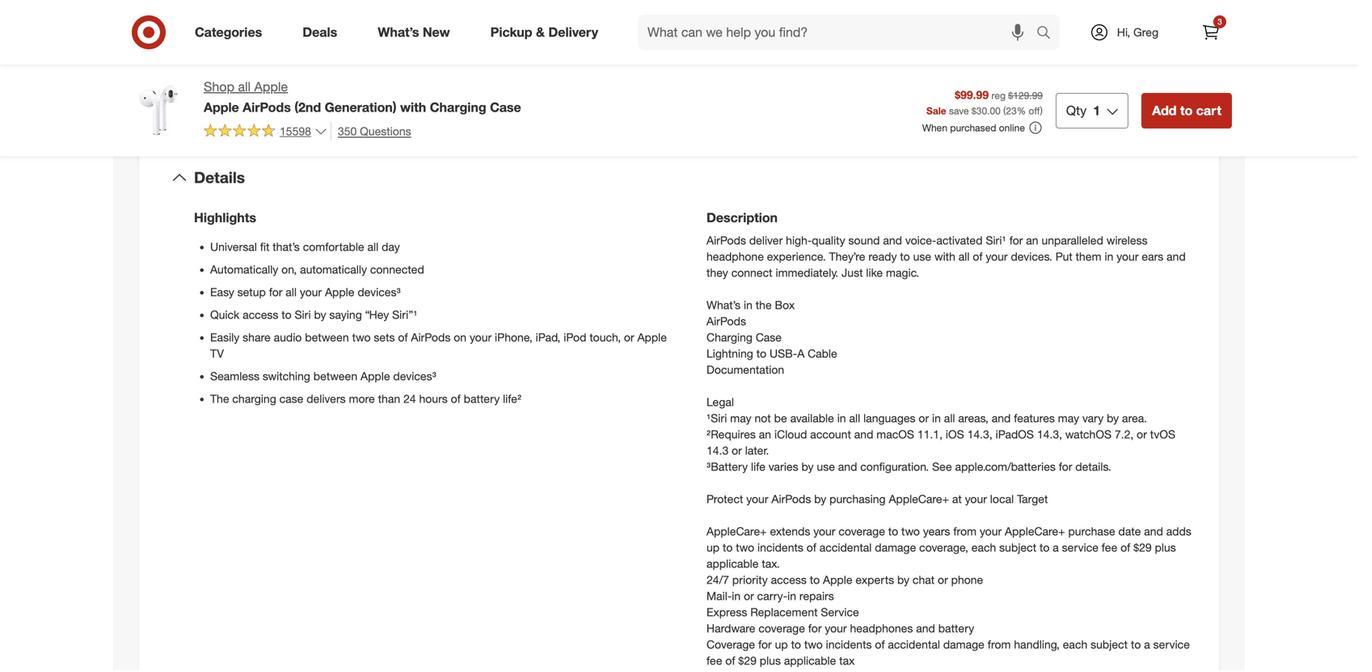 Task type: describe. For each thing, give the bounding box(es) containing it.
350 questions
[[338, 124, 411, 138]]

between inside easily share audio between two sets of airpods on your iphone, ipad, ipod touch, or apple tv
[[305, 331, 349, 345]]

watchos
[[1066, 428, 1112, 442]]

what's new link
[[364, 15, 470, 50]]

tv
[[210, 347, 224, 361]]

them
[[1076, 250, 1102, 264]]

What can we help you find? suggestions appear below search field
[[638, 15, 1041, 50]]

use inside legal ¹siri may not be available in all languages or in all areas, and features may vary by area. ²requires an icloud account and macos 11.1, ios 14.3, ipados 14.3, watchos 7.2, or tvos 14.3 or later. ³battery life varies by use and configuration. see apple.com/batteries for details.
[[817, 460, 835, 474]]

1 vertical spatial subject
[[1091, 638, 1128, 652]]

more inside button
[[373, 38, 403, 54]]

by left purchasing
[[814, 492, 827, 506]]

like
[[866, 266, 883, 280]]

use inside airpods deliver high-quality sound and voice-activated siri¹ for an unparalleled wireless headphone experience. they're ready to use with all of your devices. put them in your ears and they connect immediately. just like magic.
[[913, 250, 932, 264]]

your right "extends"
[[814, 525, 836, 539]]

purchase
[[1069, 525, 1116, 539]]

1 vertical spatial from
[[988, 638, 1011, 652]]

and right the 'headphones' at right
[[916, 622, 935, 636]]

account
[[810, 428, 851, 442]]

1 vertical spatial $29
[[739, 654, 757, 668]]

or right 7.2,
[[1137, 428, 1147, 442]]

target
[[1017, 492, 1048, 506]]

with inside airpods deliver high-quality sound and voice-activated siri¹ for an unparalleled wireless headphone experience. they're ready to use with all of your devices. put them in your ears and they connect immediately. just like magic.
[[935, 250, 956, 264]]

0 vertical spatial devices³
[[358, 285, 401, 299]]

1 horizontal spatial fee
[[1102, 541, 1118, 555]]

quality
[[812, 234, 846, 248]]

2 horizontal spatial applecare+
[[1005, 525, 1065, 539]]

that's
[[273, 240, 300, 254]]

airpods inside airpods deliver high-quality sound and voice-activated siri¹ for an unparalleled wireless headphone experience. they're ready to use with all of your devices. put them in your ears and they connect immediately. just like magic.
[[707, 234, 746, 248]]

apple up 15598 link
[[254, 79, 288, 95]]

in up 11.1,
[[932, 411, 941, 426]]

apple up saying
[[325, 285, 355, 299]]

an inside legal ¹siri may not be available in all languages or in all areas, and features may vary by area. ²requires an icloud account and macos 11.1, ios 14.3, ipados 14.3, watchos 7.2, or tvos 14.3 or later. ³battery life varies by use and configuration. see apple.com/batteries for details.
[[759, 428, 771, 442]]

priority
[[733, 573, 768, 587]]

23
[[1006, 105, 1017, 117]]

0 horizontal spatial a
[[1053, 541, 1059, 555]]

applecare+ extends your coverage to two years from your applecare+ purchase date and adds up to two incidents of accidental damage coverage, each subject to a service fee of $29 plus applicable tax. 24/7 priority access to apple experts by chat or phone mail-in or carry-in repairs express replacement service hardware coverage for your headphones and battery coverage for up to two incidents of accidental damage from handling, each subject to a service fee of $29 plus applicable tax
[[707, 525, 1192, 668]]

life²
[[503, 392, 522, 406]]

universal fit that's comfortable all day
[[210, 240, 400, 254]]

by right varies
[[802, 460, 814, 474]]

questions
[[360, 124, 411, 138]]

automatically
[[300, 263, 367, 277]]

deals
[[303, 24, 337, 40]]

reg
[[992, 89, 1006, 101]]

11.1,
[[918, 428, 943, 442]]

pickup & delivery link
[[477, 15, 619, 50]]

touch,
[[590, 331, 621, 345]]

configuration.
[[861, 460, 929, 474]]

for down service
[[808, 622, 822, 636]]

usb-
[[770, 347, 797, 361]]

mail-
[[707, 589, 732, 603]]

3 link
[[1194, 15, 1229, 50]]

apple down shop
[[204, 99, 239, 115]]

for inside airpods deliver high-quality sound and voice-activated siri¹ for an unparalleled wireless headphone experience. they're ready to use with all of your devices. put them in your ears and they connect immediately. just like magic.
[[1010, 234, 1023, 248]]

charging inside what's in the box airpods charging case lightning to usb-a cable documentation
[[707, 331, 753, 345]]

add
[[1152, 103, 1177, 118]]

easily
[[210, 331, 240, 345]]

local
[[990, 492, 1014, 506]]

put
[[1056, 250, 1073, 264]]

³battery
[[707, 460, 748, 474]]

0 horizontal spatial from
[[954, 525, 977, 539]]

for right setup
[[269, 285, 283, 299]]

battery inside applecare+ extends your coverage to two years from your applecare+ purchase date and adds up to two incidents of accidental damage coverage, each subject to a service fee of $29 plus applicable tax. 24/7 priority access to apple experts by chat or phone mail-in or carry-in repairs express replacement service hardware coverage for your headphones and battery coverage for up to two incidents of accidental damage from handling, each subject to a service fee of $29 plus applicable tax
[[939, 622, 975, 636]]

of inside easily share audio between two sets of airpods on your iphone, ipad, ipod touch, or apple tv
[[398, 331, 408, 345]]

24
[[404, 392, 416, 406]]

1 horizontal spatial service
[[1154, 638, 1190, 652]]

1 horizontal spatial coverage
[[839, 525, 885, 539]]

case inside shop all apple apple airpods (2nd generation) with charging case
[[490, 99, 521, 115]]

a
[[797, 347, 805, 361]]

your right at
[[965, 492, 987, 506]]

years
[[923, 525, 950, 539]]

ipad,
[[536, 331, 561, 345]]

siri"¹
[[392, 308, 418, 322]]

1 vertical spatial between
[[314, 369, 358, 384]]

two inside easily share audio between two sets of airpods on your iphone, ipad, ipod touch, or apple tv
[[352, 331, 371, 345]]

easy
[[210, 285, 234, 299]]

in inside what's in the box airpods charging case lightning to usb-a cable documentation
[[744, 298, 753, 312]]

later.
[[745, 444, 769, 458]]

apple airpods (2nd generation) with charging case, 6 of 8 image
[[399, 0, 660, 16]]

and up ipados
[[992, 411, 1011, 426]]

protect
[[707, 492, 743, 506]]

1 horizontal spatial each
[[1063, 638, 1088, 652]]

15598
[[280, 124, 311, 138]]

available
[[790, 411, 834, 426]]

apple inside applecare+ extends your coverage to two years from your applecare+ purchase date and adds up to two incidents of accidental damage coverage, each subject to a service fee of $29 plus applicable tax. 24/7 priority access to apple experts by chat or phone mail-in or carry-in repairs express replacement service hardware coverage for your headphones and battery coverage for up to two incidents of accidental damage from handling, each subject to a service fee of $29 plus applicable tax
[[823, 573, 853, 587]]

in up express
[[732, 589, 741, 603]]

airpods inside shop all apple apple airpods (2nd generation) with charging case
[[243, 99, 291, 115]]

tax
[[839, 654, 855, 668]]

to inside what's in the box airpods charging case lightning to usb-a cable documentation
[[757, 347, 767, 361]]

on
[[454, 331, 467, 345]]

sets
[[374, 331, 395, 345]]

legal
[[707, 395, 734, 409]]

0 horizontal spatial applecare+
[[707, 525, 767, 539]]

seamless switching between apple devices³
[[210, 369, 437, 384]]

area.
[[1122, 411, 1147, 426]]

when
[[923, 122, 948, 134]]

show
[[337, 38, 370, 54]]

14.3
[[707, 444, 729, 458]]

seamless
[[210, 369, 260, 384]]

they
[[707, 266, 728, 280]]

switching
[[263, 369, 310, 384]]

all left day
[[368, 240, 379, 254]]

ios
[[946, 428, 964, 442]]

in inside airpods deliver high-quality sound and voice-activated siri¹ for an unparalleled wireless headphone experience. they're ready to use with all of your devices. put them in your ears and they connect immediately. just like magic.
[[1105, 250, 1114, 264]]

sponsored
[[1184, 35, 1232, 47]]

charging
[[232, 392, 276, 406]]

what's for what's new
[[378, 24, 419, 40]]

0 horizontal spatial up
[[707, 541, 720, 555]]

of right "hours"
[[451, 392, 461, 406]]

ipod
[[564, 331, 587, 345]]

350
[[338, 124, 357, 138]]

quick access to siri by saying "hey siri"¹
[[210, 308, 418, 322]]

devices.
[[1011, 250, 1053, 264]]

legal ¹siri may not be available in all languages or in all areas, and features may vary by area. ²requires an icloud account and macos 11.1, ios 14.3, ipados 14.3, watchos 7.2, or tvos 14.3 or later. ³battery life varies by use and configuration. see apple.com/batteries for details.
[[707, 395, 1176, 474]]

by inside applecare+ extends your coverage to two years from your applecare+ purchase date and adds up to two incidents of accidental damage coverage, each subject to a service fee of $29 plus applicable tax. 24/7 priority access to apple experts by chat or phone mail-in or carry-in repairs express replacement service hardware coverage for your headphones and battery coverage for up to two incidents of accidental damage from handling, each subject to a service fee of $29 plus applicable tax
[[898, 573, 910, 587]]

search button
[[1029, 15, 1068, 53]]

ready
[[869, 250, 897, 264]]

at
[[952, 492, 962, 506]]

add to cart
[[1152, 103, 1222, 118]]

online
[[999, 122, 1025, 134]]

replacement
[[751, 605, 818, 620]]

or right "chat"
[[938, 573, 948, 587]]

two left years
[[902, 525, 920, 539]]

your down siri¹ at top
[[986, 250, 1008, 264]]

image of apple airpods (2nd generation) with charging case image
[[126, 78, 191, 142]]

1 horizontal spatial $29
[[1134, 541, 1152, 555]]

350 questions link
[[331, 122, 411, 140]]

be
[[774, 411, 787, 426]]

coverage,
[[920, 541, 969, 555]]

and right date
[[1144, 525, 1163, 539]]

24/7
[[707, 573, 729, 587]]

all up account in the bottom of the page
[[849, 411, 861, 426]]

of down the 'headphones' at right
[[875, 638, 885, 652]]

the charging case delivers more than 24 hours of battery life²
[[210, 392, 522, 406]]

your down 'life' on the bottom right of page
[[747, 492, 769, 506]]

0 horizontal spatial coverage
[[759, 622, 805, 636]]

2 14.3, from the left
[[1037, 428, 1063, 442]]

handling,
[[1014, 638, 1060, 652]]

and down the languages
[[855, 428, 874, 442]]

of down date
[[1121, 541, 1131, 555]]

in up account in the bottom of the page
[[837, 411, 846, 426]]

1 vertical spatial incidents
[[826, 638, 872, 652]]

0 horizontal spatial plus
[[760, 654, 781, 668]]

hi,
[[1117, 25, 1131, 39]]

all down on,
[[286, 285, 297, 299]]

apple.com/batteries
[[955, 460, 1056, 474]]



Task type: vqa. For each thing, say whether or not it's contained in the screenshot.
Categories
yes



Task type: locate. For each thing, give the bounding box(es) containing it.
in up replacement
[[788, 589, 796, 603]]

sound
[[849, 234, 880, 248]]

$
[[972, 105, 977, 117]]

damage up the experts
[[875, 541, 916, 555]]

charging inside shop all apple apple airpods (2nd generation) with charging case
[[430, 99, 486, 115]]

in left "the"
[[744, 298, 753, 312]]

deliver
[[749, 234, 783, 248]]

1 horizontal spatial a
[[1144, 638, 1150, 652]]

headphones
[[850, 622, 913, 636]]

0 horizontal spatial $29
[[739, 654, 757, 668]]

0 vertical spatial subject
[[1000, 541, 1037, 555]]

by left "chat"
[[898, 573, 910, 587]]

0 horizontal spatial damage
[[875, 541, 916, 555]]

coverage
[[839, 525, 885, 539], [759, 622, 805, 636]]

of down 'coverage' on the right bottom
[[726, 654, 735, 668]]

siri
[[295, 308, 311, 322]]

0 horizontal spatial incidents
[[758, 541, 804, 555]]

1 vertical spatial fee
[[707, 654, 723, 668]]

an up devices. at the right
[[1026, 234, 1039, 248]]

0 vertical spatial each
[[972, 541, 996, 555]]

1 horizontal spatial applecare+
[[889, 492, 949, 506]]

0 horizontal spatial charging
[[430, 99, 486, 115]]

of
[[973, 250, 983, 264], [398, 331, 408, 345], [451, 392, 461, 406], [807, 541, 817, 555], [1121, 541, 1131, 555], [875, 638, 885, 652], [726, 654, 735, 668]]

0 vertical spatial access
[[243, 308, 278, 322]]

%
[[1017, 105, 1026, 117]]

access inside applecare+ extends your coverage to two years from your applecare+ purchase date and adds up to two incidents of accidental damage coverage, each subject to a service fee of $29 plus applicable tax. 24/7 priority access to apple experts by chat or phone mail-in or carry-in repairs express replacement service hardware coverage for your headphones and battery coverage for up to two incidents of accidental damage from handling, each subject to a service fee of $29 plus applicable tax
[[771, 573, 807, 587]]

deals link
[[289, 15, 358, 50]]

1 vertical spatial an
[[759, 428, 771, 442]]

what's for what's in the box airpods charging case lightning to usb-a cable documentation
[[707, 298, 741, 312]]

for inside legal ¹siri may not be available in all languages or in all areas, and features may vary by area. ²requires an icloud account and macos 11.1, ios 14.3, ipados 14.3, watchos 7.2, or tvos 14.3 or later. ³battery life varies by use and configuration. see apple.com/batteries for details.
[[1059, 460, 1073, 474]]

your down local
[[980, 525, 1002, 539]]

by up 7.2,
[[1107, 411, 1119, 426]]

apple
[[254, 79, 288, 95], [204, 99, 239, 115], [325, 285, 355, 299], [638, 331, 667, 345], [361, 369, 390, 384], [823, 573, 853, 587]]

apple airpods (2nd generation) with charging case, 5 of 8 image
[[126, 0, 387, 16]]

of down "extends"
[[807, 541, 817, 555]]

generation)
[[325, 99, 397, 115]]

1 vertical spatial what's
[[707, 298, 741, 312]]

the
[[756, 298, 772, 312]]

airpods inside what's in the box airpods charging case lightning to usb-a cable documentation
[[707, 314, 746, 329]]

1 horizontal spatial may
[[1058, 411, 1080, 426]]

to inside airpods deliver high-quality sound and voice-activated siri¹ for an unparalleled wireless headphone experience. they're ready to use with all of your devices. put them in your ears and they connect immediately. just like magic.
[[900, 250, 910, 264]]

carry-
[[757, 589, 788, 603]]

0 horizontal spatial an
[[759, 428, 771, 442]]

service
[[821, 605, 859, 620]]

1 vertical spatial coverage
[[759, 622, 805, 636]]

in
[[1105, 250, 1114, 264], [744, 298, 753, 312], [837, 411, 846, 426], [932, 411, 941, 426], [732, 589, 741, 603], [788, 589, 796, 603]]

features
[[1014, 411, 1055, 426]]

¹siri
[[707, 411, 727, 426]]

iphone,
[[495, 331, 533, 345]]

and up ready at the top right of page
[[883, 234, 902, 248]]

1 horizontal spatial subject
[[1091, 638, 1128, 652]]

details
[[194, 168, 245, 187]]

7.2,
[[1115, 428, 1134, 442]]

or up 11.1,
[[919, 411, 929, 426]]

$29 down date
[[1134, 541, 1152, 555]]

(2nd
[[295, 99, 321, 115]]

image gallery element
[[126, 0, 660, 64]]

1 vertical spatial up
[[775, 638, 788, 652]]

0 vertical spatial incidents
[[758, 541, 804, 555]]

airpods deliver high-quality sound and voice-activated siri¹ for an unparalleled wireless headphone experience. they're ready to use with all of your devices. put them in your ears and they connect immediately. just like magic.
[[707, 234, 1186, 280]]

two
[[352, 331, 371, 345], [902, 525, 920, 539], [736, 541, 755, 555], [804, 638, 823, 652]]

1 horizontal spatial use
[[913, 250, 932, 264]]

hours
[[419, 392, 448, 406]]

life
[[751, 460, 766, 474]]

what's in the box airpods charging case lightning to usb-a cable documentation
[[707, 298, 837, 377]]

0 vertical spatial more
[[373, 38, 403, 54]]

airpods inside easily share audio between two sets of airpods on your iphone, ipad, ipod touch, or apple tv
[[411, 331, 451, 345]]

details.
[[1076, 460, 1112, 474]]

incidents up tax
[[826, 638, 872, 652]]

ears
[[1142, 250, 1164, 264]]

damage down the 'phone'
[[944, 638, 985, 652]]

1 vertical spatial accidental
[[888, 638, 940, 652]]

fee down purchase
[[1102, 541, 1118, 555]]

1 horizontal spatial up
[[775, 638, 788, 652]]

incidents up "tax."
[[758, 541, 804, 555]]

case up usb-
[[756, 331, 782, 345]]

0 horizontal spatial applicable
[[707, 557, 759, 571]]

0 horizontal spatial subject
[[1000, 541, 1037, 555]]

1 horizontal spatial an
[[1026, 234, 1039, 248]]

1 vertical spatial access
[[771, 573, 807, 587]]

0 horizontal spatial 14.3,
[[968, 428, 993, 442]]

apple right the "touch,"
[[638, 331, 667, 345]]

applicable left tax
[[784, 654, 836, 668]]

devices³ up "hey
[[358, 285, 401, 299]]

or right the "touch,"
[[624, 331, 634, 345]]

your down wireless
[[1117, 250, 1139, 264]]

0 vertical spatial applicable
[[707, 557, 759, 571]]

1 vertical spatial case
[[756, 331, 782, 345]]

your right on
[[470, 331, 492, 345]]

2 may from the left
[[1058, 411, 1080, 426]]

0 vertical spatial up
[[707, 541, 720, 555]]

may left "vary"
[[1058, 411, 1080, 426]]

0 horizontal spatial with
[[400, 99, 426, 115]]

1 horizontal spatial charging
[[707, 331, 753, 345]]

battery
[[464, 392, 500, 406], [939, 622, 975, 636]]

1 vertical spatial applicable
[[784, 654, 836, 668]]

setup
[[237, 285, 266, 299]]

or down ²requires
[[732, 444, 742, 458]]

0 vertical spatial an
[[1026, 234, 1039, 248]]

0 horizontal spatial accidental
[[820, 541, 872, 555]]

0 horizontal spatial case
[[490, 99, 521, 115]]

1 vertical spatial damage
[[944, 638, 985, 652]]

sale
[[927, 105, 947, 117]]

1 vertical spatial charging
[[707, 331, 753, 345]]

applecare+ down protect
[[707, 525, 767, 539]]

an inside airpods deliver high-quality sound and voice-activated siri¹ for an unparalleled wireless headphone experience. they're ready to use with all of your devices. put them in your ears and they connect immediately. just like magic.
[[1026, 234, 1039, 248]]

fee down 'coverage' on the right bottom
[[707, 654, 723, 668]]

or inside easily share audio between two sets of airpods on your iphone, ipad, ipod touch, or apple tv
[[624, 331, 634, 345]]

up down replacement
[[775, 638, 788, 652]]

or down "priority"
[[744, 589, 754, 603]]

share
[[243, 331, 271, 345]]

1 vertical spatial more
[[349, 392, 375, 406]]

than
[[378, 392, 400, 406]]

14.3, down features on the right bottom
[[1037, 428, 1063, 442]]

with inside shop all apple apple airpods (2nd generation) with charging case
[[400, 99, 426, 115]]

automatically on, automatically connected
[[210, 263, 424, 277]]

your inside easily share audio between two sets of airpods on your iphone, ipad, ipod touch, or apple tv
[[470, 331, 492, 345]]

with up questions
[[400, 99, 426, 115]]

airpods up "extends"
[[772, 492, 811, 506]]

0 vertical spatial $29
[[1134, 541, 1152, 555]]

for right siri¹ at top
[[1010, 234, 1023, 248]]

fit
[[260, 240, 270, 254]]

coverage
[[707, 638, 755, 652]]

show more images button
[[327, 28, 459, 64]]

charging up lightning
[[707, 331, 753, 345]]

3
[[1218, 17, 1222, 27]]

all inside shop all apple apple airpods (2nd generation) with charging case
[[238, 79, 251, 95]]

use down account in the bottom of the page
[[817, 460, 835, 474]]

with down activated on the right
[[935, 250, 956, 264]]

1 14.3, from the left
[[968, 428, 993, 442]]

1 horizontal spatial access
[[771, 573, 807, 587]]

chat
[[913, 573, 935, 587]]

use down voice-
[[913, 250, 932, 264]]

to inside button
[[1181, 103, 1193, 118]]

what's inside what's in the box airpods charging case lightning to usb-a cable documentation
[[707, 298, 741, 312]]

of right sets
[[398, 331, 408, 345]]

high-
[[786, 234, 812, 248]]

$99.99 reg $129.99 sale save $ 30.00 ( 23 % off )
[[927, 88, 1043, 117]]

0 vertical spatial what's
[[378, 24, 419, 40]]

in right them
[[1105, 250, 1114, 264]]

pickup & delivery
[[491, 24, 598, 40]]

for
[[1010, 234, 1023, 248], [269, 285, 283, 299], [1059, 460, 1073, 474], [808, 622, 822, 636], [758, 638, 772, 652]]

see
[[932, 460, 952, 474]]

1 horizontal spatial applicable
[[784, 654, 836, 668]]

of inside airpods deliver high-quality sound and voice-activated siri¹ for an unparalleled wireless headphone experience. they're ready to use with all of your devices. put them in your ears and they connect immediately. just like magic.
[[973, 250, 983, 264]]

for right 'coverage' on the right bottom
[[758, 638, 772, 652]]

of down activated on the right
[[973, 250, 983, 264]]

applicable
[[707, 557, 759, 571], [784, 654, 836, 668]]

0 vertical spatial with
[[400, 99, 426, 115]]

up up "24/7"
[[707, 541, 720, 555]]

images
[[407, 38, 449, 54]]

airpods up headphone at the top of the page
[[707, 234, 746, 248]]

coverage down replacement
[[759, 622, 805, 636]]

details button
[[152, 152, 1206, 204]]

1 horizontal spatial incidents
[[826, 638, 872, 652]]

on,
[[282, 263, 297, 277]]

a
[[1053, 541, 1059, 555], [1144, 638, 1150, 652]]

categories
[[195, 24, 262, 40]]

1 vertical spatial plus
[[760, 654, 781, 668]]

applicable up "24/7"
[[707, 557, 759, 571]]

all down activated on the right
[[959, 250, 970, 264]]

1 may from the left
[[730, 411, 752, 426]]

documentation
[[707, 363, 784, 377]]

cable
[[808, 347, 837, 361]]

and right ears
[[1167, 250, 1186, 264]]

1 horizontal spatial plus
[[1155, 541, 1176, 555]]

just
[[842, 266, 863, 280]]

0 horizontal spatial may
[[730, 411, 752, 426]]

coverage down purchasing
[[839, 525, 885, 539]]

and up purchasing
[[838, 460, 857, 474]]

from left handling,
[[988, 638, 1011, 652]]

apple inside easily share audio between two sets of airpods on your iphone, ipad, ipod touch, or apple tv
[[638, 331, 667, 345]]

your down service
[[825, 622, 847, 636]]

easy setup for all your apple devices³
[[210, 285, 401, 299]]

easily share audio between two sets of airpods on your iphone, ipad, ipod touch, or apple tv
[[210, 331, 667, 361]]

0 vertical spatial service
[[1062, 541, 1099, 555]]

subject down target
[[1000, 541, 1037, 555]]

saying
[[329, 308, 362, 322]]

1 horizontal spatial damage
[[944, 638, 985, 652]]

search
[[1029, 26, 1068, 42]]

plus down 'adds'
[[1155, 541, 1176, 555]]

0 vertical spatial charging
[[430, 99, 486, 115]]

1 vertical spatial each
[[1063, 638, 1088, 652]]

1 horizontal spatial battery
[[939, 622, 975, 636]]

devices³ up 24
[[393, 369, 437, 384]]

0 vertical spatial damage
[[875, 541, 916, 555]]

two up "priority"
[[736, 541, 755, 555]]

accidental down the 'headphones' at right
[[888, 638, 940, 652]]

your up quick access to siri by saying "hey siri"¹
[[300, 285, 322, 299]]

1 vertical spatial devices³
[[393, 369, 437, 384]]

0 horizontal spatial service
[[1062, 541, 1099, 555]]

0 vertical spatial accidental
[[820, 541, 872, 555]]

by right siri
[[314, 308, 326, 322]]

add to cart button
[[1142, 93, 1232, 128]]

0 vertical spatial from
[[954, 525, 977, 539]]

0 horizontal spatial each
[[972, 541, 996, 555]]

an
[[1026, 234, 1039, 248], [759, 428, 771, 442]]

15598 link
[[204, 122, 327, 142]]

airpods up 15598 link
[[243, 99, 291, 115]]

your
[[986, 250, 1008, 264], [1117, 250, 1139, 264], [300, 285, 322, 299], [470, 331, 492, 345], [747, 492, 769, 506], [965, 492, 987, 506], [814, 525, 836, 539], [980, 525, 1002, 539], [825, 622, 847, 636]]

description
[[707, 210, 778, 226]]

1 horizontal spatial with
[[935, 250, 956, 264]]

apple up the charging case delivers more than 24 hours of battery life² on the bottom
[[361, 369, 390, 384]]

the
[[210, 392, 229, 406]]

airpods up lightning
[[707, 314, 746, 329]]

access up the 'share'
[[243, 308, 278, 322]]

0 horizontal spatial battery
[[464, 392, 500, 406]]

may up ²requires
[[730, 411, 752, 426]]

0 vertical spatial a
[[1053, 541, 1059, 555]]

for left details.
[[1059, 460, 1073, 474]]

subject right handling,
[[1091, 638, 1128, 652]]

applecare+ down target
[[1005, 525, 1065, 539]]

0 vertical spatial fee
[[1102, 541, 1118, 555]]

14.3, down areas, on the bottom
[[968, 428, 993, 442]]

between up 'delivers'
[[314, 369, 358, 384]]

apple up repairs
[[823, 573, 853, 587]]

1 horizontal spatial accidental
[[888, 638, 940, 652]]

0 horizontal spatial fee
[[707, 654, 723, 668]]

each right handling,
[[1063, 638, 1088, 652]]

1 vertical spatial service
[[1154, 638, 1190, 652]]

case inside what's in the box airpods charging case lightning to usb-a cable documentation
[[756, 331, 782, 345]]

more
[[373, 38, 403, 54], [349, 392, 375, 406]]

off
[[1029, 105, 1040, 117]]

battery down the 'phone'
[[939, 622, 975, 636]]

phone
[[951, 573, 983, 587]]

access up carry-
[[771, 573, 807, 587]]

0 vertical spatial plus
[[1155, 541, 1176, 555]]

0 horizontal spatial use
[[817, 460, 835, 474]]

1 horizontal spatial what's
[[707, 298, 741, 312]]

delivers
[[307, 392, 346, 406]]

charging down images
[[430, 99, 486, 115]]

airpods left on
[[411, 331, 451, 345]]

1 vertical spatial use
[[817, 460, 835, 474]]

0 vertical spatial battery
[[464, 392, 500, 406]]

what's new
[[378, 24, 450, 40]]

repairs
[[800, 589, 834, 603]]

two down service
[[804, 638, 823, 652]]

0 horizontal spatial access
[[243, 308, 278, 322]]

0 vertical spatial case
[[490, 99, 521, 115]]

greg
[[1134, 25, 1159, 39]]

charging
[[430, 99, 486, 115], [707, 331, 753, 345]]

all up the ios
[[944, 411, 955, 426]]

0 vertical spatial use
[[913, 250, 932, 264]]

0 vertical spatial between
[[305, 331, 349, 345]]

1 vertical spatial a
[[1144, 638, 1150, 652]]

all inside airpods deliver high-quality sound and voice-activated siri¹ for an unparalleled wireless headphone experience. they're ready to use with all of your devices. put them in your ears and they connect immediately. just like magic.
[[959, 250, 970, 264]]

ipados
[[996, 428, 1034, 442]]

1 horizontal spatial case
[[756, 331, 782, 345]]

1 vertical spatial with
[[935, 250, 956, 264]]

and
[[883, 234, 902, 248], [1167, 250, 1186, 264], [992, 411, 1011, 426], [855, 428, 874, 442], [838, 460, 857, 474], [1144, 525, 1163, 539], [916, 622, 935, 636]]

14.3,
[[968, 428, 993, 442], [1037, 428, 1063, 442]]

accidental up the experts
[[820, 541, 872, 555]]

between down quick access to siri by saying "hey siri"¹
[[305, 331, 349, 345]]

pickup
[[491, 24, 533, 40]]

headphone
[[707, 250, 764, 264]]

1 vertical spatial battery
[[939, 622, 975, 636]]

1 horizontal spatial 14.3,
[[1037, 428, 1063, 442]]

0 vertical spatial coverage
[[839, 525, 885, 539]]

case
[[490, 99, 521, 115], [756, 331, 782, 345]]

immediately.
[[776, 266, 839, 280]]

from up coverage,
[[954, 525, 977, 539]]

shop
[[204, 79, 234, 95]]

each up the 'phone'
[[972, 541, 996, 555]]

two left sets
[[352, 331, 371, 345]]

0 horizontal spatial what's
[[378, 24, 419, 40]]



